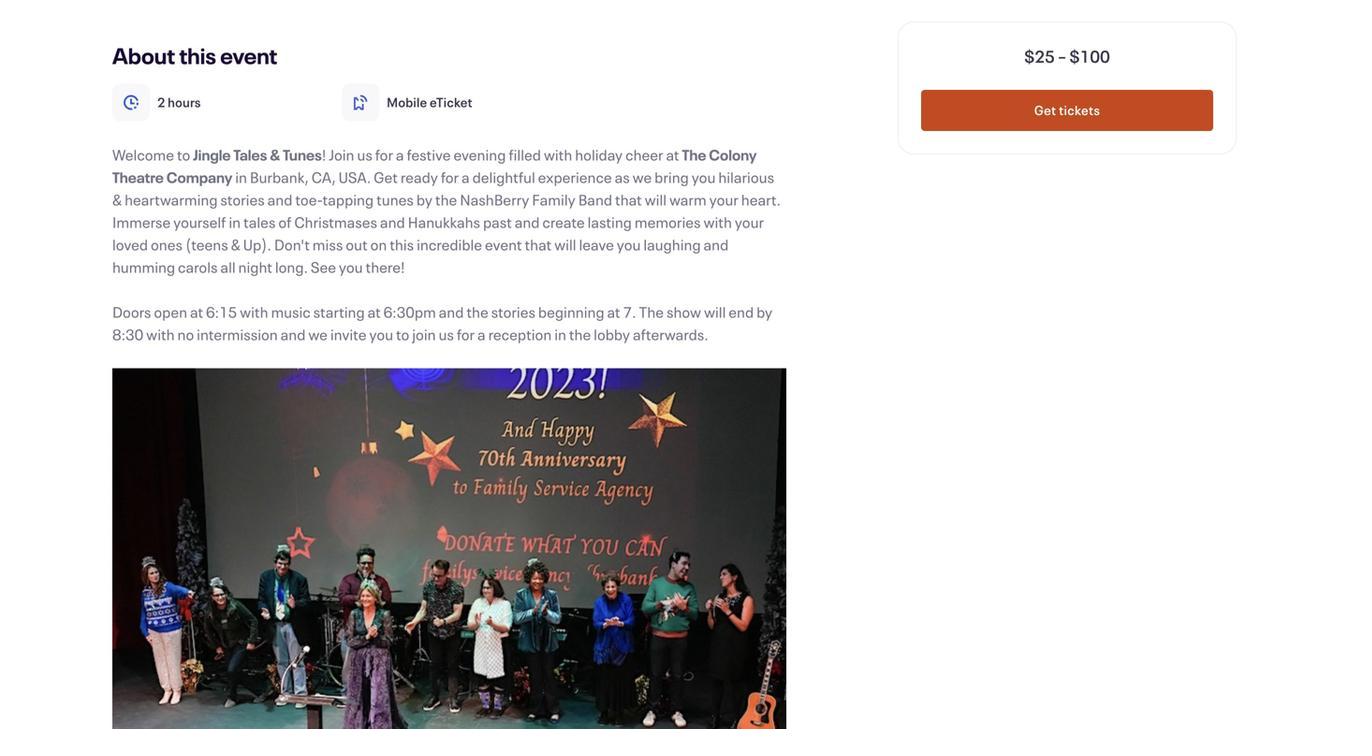 Task type: locate. For each thing, give the bounding box(es) containing it.
show
[[667, 302, 701, 322]]

1 vertical spatial this
[[390, 235, 414, 255]]

for
[[375, 145, 393, 165], [441, 167, 459, 187], [457, 324, 475, 345]]

theatre
[[112, 167, 164, 187]]

will down "create"
[[554, 235, 576, 255]]

2 vertical spatial for
[[457, 324, 475, 345]]

join
[[329, 145, 354, 165]]

1 horizontal spatial the
[[682, 145, 706, 165]]

night
[[238, 257, 272, 277]]

the up bring
[[682, 145, 706, 165]]

0 vertical spatial &
[[270, 145, 280, 165]]

2 horizontal spatial &
[[270, 145, 280, 165]]

and right the past
[[515, 212, 540, 232]]

the
[[435, 190, 457, 210], [467, 302, 488, 322], [569, 324, 591, 345]]

and
[[267, 190, 293, 210], [380, 212, 405, 232], [515, 212, 540, 232], [704, 235, 729, 255], [439, 302, 464, 322], [281, 324, 306, 345]]

stories inside in burbank, ca, usa. get ready for a delightful experience as we bring you hilarious & heartwarming stories and toe-tapping tunes by the nashberry family band that will warm your heart. immerse yourself in tales of christmases and hanukkahs past and create lasting memories with your loved ones (teens & up). don't miss out on this incredible event that will leave you laughing and humming carols all night long. see you there!
[[220, 190, 265, 210]]

end
[[729, 302, 754, 322]]

miss
[[313, 235, 343, 255]]

your
[[709, 190, 739, 210], [735, 212, 764, 232]]

create
[[542, 212, 585, 232]]

get left tickets
[[1034, 102, 1056, 119]]

the
[[682, 145, 706, 165], [639, 302, 664, 322]]

1 vertical spatial to
[[396, 324, 409, 345]]

yourself
[[173, 212, 226, 232]]

at
[[666, 145, 679, 165], [190, 302, 203, 322], [368, 302, 381, 322], [607, 302, 620, 322]]

and down tunes
[[380, 212, 405, 232]]

0 horizontal spatial by
[[416, 190, 433, 210]]

0 horizontal spatial stories
[[220, 190, 265, 210]]

in inside doors open at 6:15 with music starting at 6:30pm and the stories beginning at 7. the show will end by 8:30 with no intermission and we invite you to join us for a reception in the lobby afterwards.
[[554, 324, 566, 345]]

the up reception
[[467, 302, 488, 322]]

incredible
[[417, 235, 482, 255]]

event
[[220, 41, 277, 70], [485, 235, 522, 255]]

will
[[645, 190, 667, 210], [554, 235, 576, 255], [704, 302, 726, 322]]

0 horizontal spatial the
[[639, 302, 664, 322]]

a left festive
[[396, 145, 404, 165]]

0 vertical spatial this
[[179, 41, 216, 70]]

1 vertical spatial &
[[112, 190, 122, 210]]

1 horizontal spatial stories
[[491, 302, 536, 322]]

0 horizontal spatial we
[[308, 324, 328, 345]]

2 vertical spatial a
[[478, 324, 486, 345]]

0 vertical spatial will
[[645, 190, 667, 210]]

1 vertical spatial get
[[374, 167, 398, 187]]

$25
[[1024, 45, 1055, 67]]

in
[[235, 167, 247, 187], [229, 212, 241, 232], [554, 324, 566, 345]]

and right 6:30pm
[[439, 302, 464, 322]]

this up hours
[[179, 41, 216, 70]]

tickets
[[1059, 102, 1100, 119]]

hilarious
[[718, 167, 774, 187]]

you right invite
[[369, 324, 393, 345]]

1 vertical spatial for
[[441, 167, 459, 187]]

the right the 7.
[[639, 302, 664, 322]]

to
[[177, 145, 190, 165], [396, 324, 409, 345]]

for inside doors open at 6:15 with music starting at 6:30pm and the stories beginning at 7. the show will end by 8:30 with no intermission and we invite you to join us for a reception in the lobby afterwards.
[[457, 324, 475, 345]]

1 horizontal spatial this
[[390, 235, 414, 255]]

that down "create"
[[525, 235, 552, 255]]

1 vertical spatial in
[[229, 212, 241, 232]]

2 vertical spatial the
[[569, 324, 591, 345]]

1 horizontal spatial we
[[633, 167, 652, 187]]

by right end
[[757, 302, 773, 322]]

0 vertical spatial event
[[220, 41, 277, 70]]

in down beginning
[[554, 324, 566, 345]]

the down beginning
[[569, 324, 591, 345]]

beginning
[[538, 302, 604, 322]]

loved
[[112, 235, 148, 255]]

will up memories
[[645, 190, 667, 210]]

get inside button
[[1034, 102, 1056, 119]]

2 vertical spatial &
[[231, 235, 240, 255]]

that
[[615, 190, 642, 210], [525, 235, 552, 255]]

0 vertical spatial the
[[435, 190, 457, 210]]

&
[[270, 145, 280, 165], [112, 190, 122, 210], [231, 235, 240, 255]]

0 horizontal spatial get
[[374, 167, 398, 187]]

0 vertical spatial in
[[235, 167, 247, 187]]

1 horizontal spatial to
[[396, 324, 409, 345]]

at right starting
[[368, 302, 381, 322]]

2 vertical spatial will
[[704, 302, 726, 322]]

this
[[179, 41, 216, 70], [390, 235, 414, 255]]

1 horizontal spatial get
[[1034, 102, 1056, 119]]

to inside doors open at 6:15 with music starting at 6:30pm and the stories beginning at 7. the show will end by 8:30 with no intermission and we invite you to join us for a reception in the lobby afterwards.
[[396, 324, 409, 345]]

1 horizontal spatial event
[[485, 235, 522, 255]]

0 vertical spatial the
[[682, 145, 706, 165]]

with down warm
[[704, 212, 732, 232]]

at up bring
[[666, 145, 679, 165]]

1 vertical spatial the
[[639, 302, 664, 322]]

–
[[1058, 45, 1066, 67]]

get up tunes
[[374, 167, 398, 187]]

in down tales
[[235, 167, 247, 187]]

to left join
[[396, 324, 409, 345]]

will inside doors open at 6:15 with music starting at 6:30pm and the stories beginning at 7. the show will end by 8:30 with no intermission and we invite you to join us for a reception in the lobby afterwards.
[[704, 302, 726, 322]]

your down hilarious
[[709, 190, 739, 210]]

in for burbank,
[[229, 212, 241, 232]]

1 vertical spatial stories
[[491, 302, 536, 322]]

colony
[[709, 145, 757, 165]]

!
[[322, 145, 326, 165]]

0 vertical spatial to
[[177, 145, 190, 165]]

we left invite
[[308, 324, 328, 345]]

for inside in burbank, ca, usa. get ready for a delightful experience as we bring you hilarious & heartwarming stories and toe-tapping tunes by the nashberry family band that will warm your heart. immerse yourself in tales of christmases and hanukkahs past and create lasting memories with your loved ones (teens & up). don't miss out on this incredible event that will leave you laughing and humming carols all night long. see you there!
[[441, 167, 459, 187]]

0 vertical spatial get
[[1034, 102, 1056, 119]]

your down heart.
[[735, 212, 764, 232]]

0 horizontal spatial us
[[357, 145, 372, 165]]

jingle
[[193, 145, 231, 165]]

0 horizontal spatial that
[[525, 235, 552, 255]]

a down the evening
[[462, 167, 470, 187]]

1 horizontal spatial us
[[439, 324, 454, 345]]

0 vertical spatial stories
[[220, 190, 265, 210]]

& up burbank,
[[270, 145, 280, 165]]

with up intermission
[[240, 302, 268, 322]]

stories up the tales
[[220, 190, 265, 210]]

in burbank, ca, usa. get ready for a delightful experience as we bring you hilarious & heartwarming stories and toe-tapping tunes by the nashberry family band that will warm your heart. immerse yourself in tales of christmases and hanukkahs past and create lasting memories with your loved ones (teens & up). don't miss out on this incredible event that will leave you laughing and humming carols all night long. see you there!
[[112, 167, 781, 277]]

1 horizontal spatial &
[[231, 235, 240, 255]]

no
[[177, 324, 194, 345]]

& left up).
[[231, 235, 240, 255]]

1 vertical spatial the
[[467, 302, 488, 322]]

1 vertical spatial by
[[757, 302, 773, 322]]

you down out
[[339, 257, 363, 277]]

0 horizontal spatial a
[[396, 145, 404, 165]]

1 vertical spatial we
[[308, 324, 328, 345]]

by down ready on the left of page
[[416, 190, 433, 210]]

christmases
[[294, 212, 377, 232]]

the up the hanukkahs
[[435, 190, 457, 210]]

past
[[483, 212, 512, 232]]

experience
[[538, 167, 612, 187]]

we
[[633, 167, 652, 187], [308, 324, 328, 345]]

0 vertical spatial that
[[615, 190, 642, 210]]

stories
[[220, 190, 265, 210], [491, 302, 536, 322]]

a
[[396, 145, 404, 165], [462, 167, 470, 187], [478, 324, 486, 345]]

open
[[154, 302, 187, 322]]

will left end
[[704, 302, 726, 322]]

2 vertical spatial in
[[554, 324, 566, 345]]

you inside doors open at 6:15 with music starting at 6:30pm and the stories beginning at 7. the show will end by 8:30 with no intermission and we invite you to join us for a reception in the lobby afterwards.
[[369, 324, 393, 345]]

0 horizontal spatial &
[[112, 190, 122, 210]]

mobile eticket
[[387, 94, 472, 111]]

1 horizontal spatial a
[[462, 167, 470, 187]]

cheer
[[626, 145, 663, 165]]

stories up reception
[[491, 302, 536, 322]]

in left the tales
[[229, 212, 241, 232]]

burbank,
[[250, 167, 309, 187]]

& down theatre
[[112, 190, 122, 210]]

us
[[357, 145, 372, 165], [439, 324, 454, 345]]

out
[[346, 235, 368, 255]]

1 vertical spatial event
[[485, 235, 522, 255]]

this inside in burbank, ca, usa. get ready for a delightful experience as we bring you hilarious & heartwarming stories and toe-tapping tunes by the nashberry family band that will warm your heart. immerse yourself in tales of christmases and hanukkahs past and create lasting memories with your loved ones (teens & up). don't miss out on this incredible event that will leave you laughing and humming carols all night long. see you there!
[[390, 235, 414, 255]]

tunes
[[283, 145, 322, 165]]

get inside in burbank, ca, usa. get ready for a delightful experience as we bring you hilarious & heartwarming stories and toe-tapping tunes by the nashberry family band that will warm your heart. immerse yourself in tales of christmases and hanukkahs past and create lasting memories with your loved ones (teens & up). don't miss out on this incredible event that will leave you laughing and humming carols all night long. see you there!
[[374, 167, 398, 187]]

delightful
[[472, 167, 535, 187]]

see
[[311, 257, 336, 277]]

reception
[[488, 324, 552, 345]]

2 horizontal spatial will
[[704, 302, 726, 322]]

2 horizontal spatial the
[[569, 324, 591, 345]]

1 horizontal spatial the
[[467, 302, 488, 322]]

1 vertical spatial us
[[439, 324, 454, 345]]

0 horizontal spatial will
[[554, 235, 576, 255]]

0 vertical spatial we
[[633, 167, 652, 187]]

0 vertical spatial us
[[357, 145, 372, 165]]

by inside in burbank, ca, usa. get ready for a delightful experience as we bring you hilarious & heartwarming stories and toe-tapping tunes by the nashberry family band that will warm your heart. immerse yourself in tales of christmases and hanukkahs past and create lasting memories with your loved ones (teens & up). don't miss out on this incredible event that will leave you laughing and humming carols all night long. see you there!
[[416, 190, 433, 210]]

0 vertical spatial by
[[416, 190, 433, 210]]

to up the company
[[177, 145, 190, 165]]

$25 – $100
[[1024, 45, 1110, 67]]

8:30
[[112, 324, 143, 345]]

0 horizontal spatial the
[[435, 190, 457, 210]]

this right on
[[390, 235, 414, 255]]

event inside in burbank, ca, usa. get ready for a delightful experience as we bring you hilarious & heartwarming stories and toe-tapping tunes by the nashberry family band that will warm your heart. immerse yourself in tales of christmases and hanukkahs past and create lasting memories with your loved ones (teens & up). don't miss out on this incredible event that will leave you laughing and humming carols all night long. see you there!
[[485, 235, 522, 255]]

and down burbank,
[[267, 190, 293, 210]]

1 vertical spatial a
[[462, 167, 470, 187]]

you
[[692, 167, 716, 187], [617, 235, 641, 255], [339, 257, 363, 277], [369, 324, 393, 345]]

1 vertical spatial your
[[735, 212, 764, 232]]

a left reception
[[478, 324, 486, 345]]

starting
[[313, 302, 365, 322]]

0 horizontal spatial event
[[220, 41, 277, 70]]

that down the as at left top
[[615, 190, 642, 210]]

at left 6:15
[[190, 302, 203, 322]]

evening
[[454, 145, 506, 165]]

the inside doors open at 6:15 with music starting at 6:30pm and the stories beginning at 7. the show will end by 8:30 with no intermission and we invite you to join us for a reception in the lobby afterwards.
[[639, 302, 664, 322]]

with down open
[[146, 324, 175, 345]]

we right the as at left top
[[633, 167, 652, 187]]

get
[[1034, 102, 1056, 119], [374, 167, 398, 187]]

nashberry
[[460, 190, 529, 210]]

1 horizontal spatial by
[[757, 302, 773, 322]]

2 horizontal spatial a
[[478, 324, 486, 345]]



Task type: vqa. For each thing, say whether or not it's contained in the screenshot.
Cannon inside the JOIN US AT OUR BRAND NEW LOCATION ON EAST WILLIAM CANNON DRIVE IN AUSTIN, TX, USA FOR AN UNFORGETTABLE EXPERIENCE.
no



Task type: describe. For each thing, give the bounding box(es) containing it.
ready
[[401, 167, 438, 187]]

heartwarming
[[125, 190, 218, 210]]

welcome
[[112, 145, 174, 165]]

doors
[[112, 302, 151, 322]]

the inside the 'the colony theatre company'
[[682, 145, 706, 165]]

immerse
[[112, 212, 171, 232]]

holiday
[[575, 145, 623, 165]]

by inside doors open at 6:15 with music starting at 6:30pm and the stories beginning at 7. the show will end by 8:30 with no intermission and we invite you to join us for a reception in the lobby afterwards.
[[757, 302, 773, 322]]

ca,
[[312, 167, 336, 187]]

about
[[112, 41, 175, 70]]

(teens
[[185, 235, 228, 255]]

bring
[[655, 167, 689, 187]]

you up warm
[[692, 167, 716, 187]]

and down music
[[281, 324, 306, 345]]

6:15
[[206, 302, 237, 322]]

0 vertical spatial for
[[375, 145, 393, 165]]

2 hours
[[157, 94, 201, 111]]

about this event
[[112, 41, 277, 70]]

0 vertical spatial a
[[396, 145, 404, 165]]

at left the 7.
[[607, 302, 620, 322]]

0 horizontal spatial this
[[179, 41, 216, 70]]

humming
[[112, 257, 175, 277]]

band
[[578, 190, 612, 210]]

warm
[[669, 190, 707, 210]]

0 vertical spatial your
[[709, 190, 739, 210]]

company
[[166, 167, 232, 187]]

we inside doors open at 6:15 with music starting at 6:30pm and the stories beginning at 7. the show will end by 8:30 with no intermission and we invite you to join us for a reception in the lobby afterwards.
[[308, 324, 328, 345]]

long.
[[275, 257, 308, 277]]

heart.
[[741, 190, 781, 210]]

there!
[[366, 257, 405, 277]]

1 horizontal spatial will
[[645, 190, 667, 210]]

mobile
[[387, 94, 427, 111]]

with up experience
[[544, 145, 572, 165]]

usa.
[[339, 167, 371, 187]]

join
[[412, 324, 436, 345]]

hanukkahs
[[408, 212, 480, 232]]

music
[[271, 302, 311, 322]]

a inside in burbank, ca, usa. get ready for a delightful experience as we bring you hilarious & heartwarming stories and toe-tapping tunes by the nashberry family band that will warm your heart. immerse yourself in tales of christmases and hanukkahs past and create lasting memories with your loved ones (teens & up). don't miss out on this incredible event that will leave you laughing and humming carols all night long. see you there!
[[462, 167, 470, 187]]

the inside in burbank, ca, usa. get ready for a delightful experience as we bring you hilarious & heartwarming stories and toe-tapping tunes by the nashberry family band that will warm your heart. immerse yourself in tales of christmases and hanukkahs past and create lasting memories with your loved ones (teens & up). don't miss out on this incredible event that will leave you laughing and humming carols all night long. see you there!
[[435, 190, 457, 210]]

as
[[615, 167, 630, 187]]

tunes
[[376, 190, 414, 210]]

tales
[[233, 145, 267, 165]]

afterwards.
[[633, 324, 708, 345]]

of
[[278, 212, 292, 232]]

2
[[157, 94, 165, 111]]

tales
[[243, 212, 276, 232]]

7.
[[623, 302, 636, 322]]

get tickets button
[[921, 90, 1213, 131]]

welcome to jingle tales & tunes ! join us for a festive evening filled with holiday cheer at
[[112, 145, 682, 165]]

all
[[220, 257, 236, 277]]

ones
[[151, 235, 183, 255]]

intermission
[[197, 324, 278, 345]]

toe-
[[295, 190, 323, 210]]

a inside doors open at 6:15 with music starting at 6:30pm and the stories beginning at 7. the show will end by 8:30 with no intermission and we invite you to join us for a reception in the lobby afterwards.
[[478, 324, 486, 345]]

1 vertical spatial that
[[525, 235, 552, 255]]

1 vertical spatial will
[[554, 235, 576, 255]]

tapping
[[323, 190, 374, 210]]

leave
[[579, 235, 614, 255]]

$100
[[1070, 45, 1110, 67]]

lasting
[[588, 212, 632, 232]]

with inside in burbank, ca, usa. get ready for a delightful experience as we bring you hilarious & heartwarming stories and toe-tapping tunes by the nashberry family band that will warm your heart. immerse yourself in tales of christmases and hanukkahs past and create lasting memories with your loved ones (teens & up). don't miss out on this incredible event that will leave you laughing and humming carols all night long. see you there!
[[704, 212, 732, 232]]

on
[[370, 235, 387, 255]]

eticket
[[430, 94, 472, 111]]

memories
[[635, 212, 701, 232]]

lobby
[[594, 324, 630, 345]]

and right laughing
[[704, 235, 729, 255]]

us inside doors open at 6:15 with music starting at 6:30pm and the stories beginning at 7. the show will end by 8:30 with no intermission and we invite you to join us for a reception in the lobby afterwards.
[[439, 324, 454, 345]]

in for open
[[554, 324, 566, 345]]

carols
[[178, 257, 218, 277]]

laughing
[[644, 235, 701, 255]]

get tickets
[[1034, 102, 1100, 119]]

filled
[[509, 145, 541, 165]]

festive
[[407, 145, 451, 165]]

0 horizontal spatial to
[[177, 145, 190, 165]]

you down lasting
[[617, 235, 641, 255]]

family
[[532, 190, 576, 210]]

doors open at 6:15 with music starting at 6:30pm and the stories beginning at 7. the show will end by 8:30 with no intermission and we invite you to join us for a reception in the lobby afterwards.
[[112, 302, 773, 345]]

don't
[[274, 235, 310, 255]]

hours
[[168, 94, 201, 111]]

we inside in burbank, ca, usa. get ready for a delightful experience as we bring you hilarious & heartwarming stories and toe-tapping tunes by the nashberry family band that will warm your heart. immerse yourself in tales of christmases and hanukkahs past and create lasting memories with your loved ones (teens & up). don't miss out on this incredible event that will leave you laughing and humming carols all night long. see you there!
[[633, 167, 652, 187]]

up).
[[243, 235, 271, 255]]

the colony theatre company
[[112, 145, 757, 187]]

invite
[[330, 324, 367, 345]]

6:30pm
[[383, 302, 436, 322]]

stories inside doors open at 6:15 with music starting at 6:30pm and the stories beginning at 7. the show will end by 8:30 with no intermission and we invite you to join us for a reception in the lobby afterwards.
[[491, 302, 536, 322]]

1 horizontal spatial that
[[615, 190, 642, 210]]



